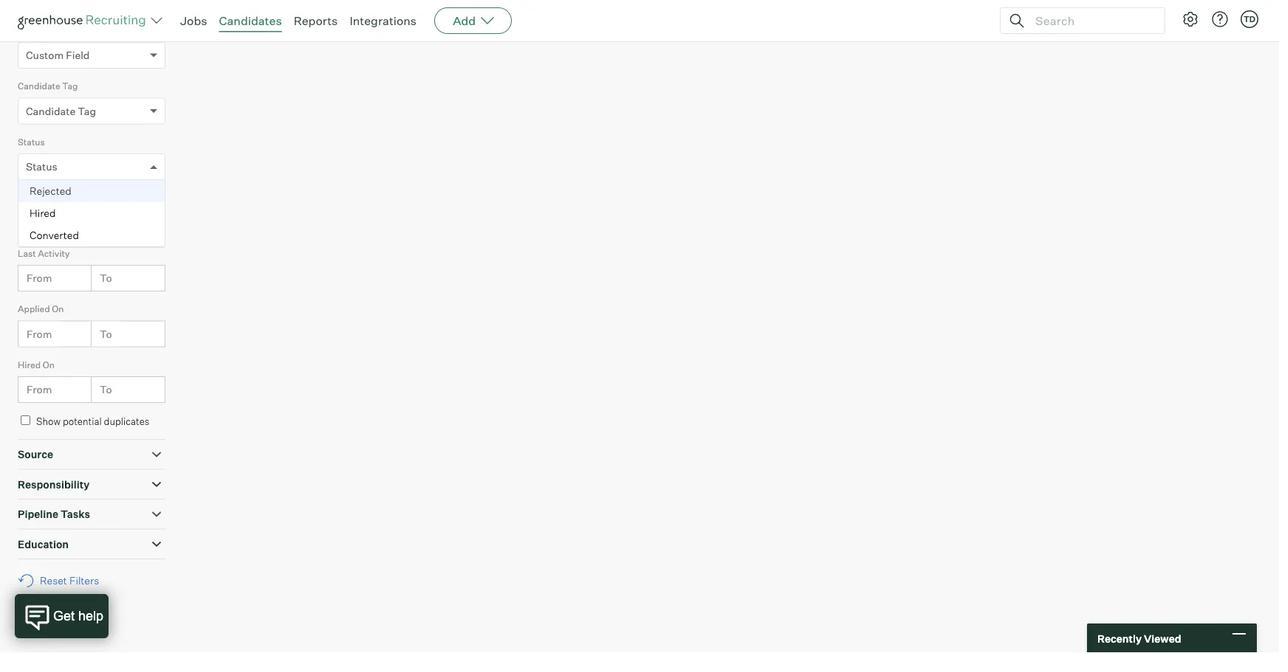Task type: vqa. For each thing, say whether or not it's contained in the screenshot.
Rejection
yes



Task type: describe. For each thing, give the bounding box(es) containing it.
0 vertical spatial status
[[18, 137, 45, 148]]

candidate tag element
[[18, 80, 165, 135]]

1 vertical spatial candidate tag
[[26, 105, 96, 118]]

1 vertical spatial rejection reason
[[26, 217, 110, 229]]

Show potential duplicates checkbox
[[21, 416, 30, 426]]

to for last activity
[[100, 272, 112, 285]]

from for last
[[27, 272, 52, 285]]

add button
[[434, 7, 512, 34]]

candidates link
[[219, 13, 282, 28]]

1 vertical spatial custom field
[[26, 49, 90, 62]]

recently
[[1098, 632, 1142, 645]]

Search text field
[[1032, 10, 1151, 31]]

to for applied on
[[100, 328, 112, 341]]

jobs link
[[180, 13, 207, 28]]

1 vertical spatial status
[[26, 161, 57, 174]]

converted option
[[18, 225, 165, 247]]

1 vertical spatial candidate
[[26, 105, 76, 118]]

reports link
[[294, 13, 338, 28]]

hired option
[[18, 203, 165, 225]]

reset
[[40, 575, 67, 588]]

1 vertical spatial tag
[[78, 105, 96, 118]]

candidates
[[219, 13, 282, 28]]

jobs
[[180, 13, 207, 28]]

show potential duplicates
[[36, 416, 150, 428]]

potential
[[63, 416, 102, 428]]

0 vertical spatial field
[[52, 25, 72, 36]]

profile details
[[18, 3, 88, 16]]

custom field element
[[18, 24, 165, 80]]

0 vertical spatial reason
[[59, 193, 90, 204]]

on for hired on
[[43, 360, 55, 371]]

last activity
[[18, 248, 70, 259]]

converted
[[30, 229, 79, 242]]

reports
[[294, 13, 338, 28]]

0 vertical spatial custom
[[18, 25, 50, 36]]

hired for hired
[[30, 207, 56, 220]]

applied
[[18, 304, 50, 315]]

to for hired on
[[100, 384, 112, 397]]

none field inside 'status' element
[[18, 155, 33, 180]]

reset filters button
[[18, 568, 107, 595]]



Task type: locate. For each thing, give the bounding box(es) containing it.
source
[[18, 449, 53, 462]]

0 vertical spatial candidate tag
[[18, 81, 78, 92]]

1 vertical spatial rejection
[[26, 217, 71, 229]]

hired on
[[18, 360, 55, 371]]

list box inside 'status' element
[[18, 181, 165, 247]]

rejection
[[18, 193, 57, 204], [26, 217, 71, 229]]

hired up show potential duplicates checkbox
[[18, 360, 41, 371]]

add
[[453, 13, 476, 28]]

on for applied on
[[52, 304, 64, 315]]

custom field down greenhouse recruiting image
[[26, 49, 90, 62]]

rejection reason up activity
[[26, 217, 110, 229]]

integrations
[[350, 13, 417, 28]]

filters
[[69, 575, 99, 588]]

0 vertical spatial on
[[52, 304, 64, 315]]

from
[[27, 272, 52, 285], [27, 328, 52, 341], [27, 384, 52, 397]]

hired for hired on
[[18, 360, 41, 371]]

last
[[18, 248, 36, 259]]

1 vertical spatial from
[[27, 328, 52, 341]]

2 vertical spatial to
[[100, 384, 112, 397]]

custom down profile details
[[26, 49, 64, 62]]

configure image
[[1182, 10, 1199, 28]]

duplicates
[[104, 416, 150, 428]]

profile
[[18, 3, 51, 16]]

candidate
[[18, 81, 60, 92], [26, 105, 76, 118]]

rejection reason
[[18, 193, 90, 204], [26, 217, 110, 229]]

0 vertical spatial hired
[[30, 207, 56, 220]]

0 vertical spatial tag
[[62, 81, 78, 92]]

1 vertical spatial reason
[[74, 217, 110, 229]]

custom
[[18, 25, 50, 36], [26, 49, 64, 62]]

activity
[[38, 248, 70, 259]]

integrations link
[[350, 13, 417, 28]]

2 to from the top
[[100, 328, 112, 341]]

status element
[[18, 135, 165, 248]]

hired
[[30, 207, 56, 220], [18, 360, 41, 371]]

1 vertical spatial to
[[100, 328, 112, 341]]

0 vertical spatial to
[[100, 272, 112, 285]]

list box
[[18, 181, 165, 247]]

tasks
[[61, 509, 90, 522]]

3 from from the top
[[27, 384, 52, 397]]

education
[[18, 539, 69, 551]]

1 vertical spatial custom
[[26, 49, 64, 62]]

on down applied on
[[43, 360, 55, 371]]

rejection up converted
[[18, 193, 57, 204]]

from for applied
[[27, 328, 52, 341]]

2 vertical spatial from
[[27, 384, 52, 397]]

show
[[36, 416, 61, 428]]

field
[[52, 25, 72, 36], [66, 49, 90, 62]]

reason
[[59, 193, 90, 204], [74, 217, 110, 229]]

hired inside option
[[30, 207, 56, 220]]

rejection reason up converted
[[18, 193, 90, 204]]

custom down profile
[[18, 25, 50, 36]]

from for hired
[[27, 384, 52, 397]]

from down applied on
[[27, 328, 52, 341]]

reset filters
[[40, 575, 99, 588]]

td
[[1244, 14, 1256, 24]]

1 vertical spatial field
[[66, 49, 90, 62]]

rejected option
[[18, 181, 165, 203]]

hired down rejected
[[30, 207, 56, 220]]

tag
[[62, 81, 78, 92], [78, 105, 96, 118]]

from down last activity
[[27, 272, 52, 285]]

custom field
[[18, 25, 72, 36], [26, 49, 90, 62]]

None field
[[18, 155, 33, 180]]

list box containing rejected
[[18, 181, 165, 247]]

rejection up last activity
[[26, 217, 71, 229]]

rejected
[[30, 185, 71, 198]]

details
[[53, 3, 88, 16]]

rejection reason element
[[18, 191, 165, 247]]

1 vertical spatial on
[[43, 360, 55, 371]]

to
[[100, 272, 112, 285], [100, 328, 112, 341], [100, 384, 112, 397]]

custom field down profile details
[[18, 25, 72, 36]]

candidate tag
[[18, 81, 78, 92], [26, 105, 96, 118]]

greenhouse recruiting image
[[18, 12, 151, 30]]

0 vertical spatial custom field
[[18, 25, 72, 36]]

0 vertical spatial rejection reason
[[18, 193, 90, 204]]

applied on
[[18, 304, 64, 315]]

td button
[[1238, 7, 1262, 31]]

recently viewed
[[1098, 632, 1181, 645]]

responsibility
[[18, 479, 90, 492]]

pipeline
[[18, 509, 58, 522]]

0 vertical spatial rejection
[[18, 193, 57, 204]]

field down details
[[52, 25, 72, 36]]

on right applied
[[52, 304, 64, 315]]

field down greenhouse recruiting image
[[66, 49, 90, 62]]

td button
[[1241, 10, 1259, 28]]

1 vertical spatial hired
[[18, 360, 41, 371]]

1 to from the top
[[100, 272, 112, 285]]

0 vertical spatial from
[[27, 272, 52, 285]]

0 vertical spatial candidate
[[18, 81, 60, 92]]

status
[[18, 137, 45, 148], [26, 161, 57, 174]]

3 to from the top
[[100, 384, 112, 397]]

2 from from the top
[[27, 328, 52, 341]]

pipeline tasks
[[18, 509, 90, 522]]

on
[[52, 304, 64, 315], [43, 360, 55, 371]]

1 from from the top
[[27, 272, 52, 285]]

viewed
[[1144, 632, 1181, 645]]

from down hired on
[[27, 384, 52, 397]]



